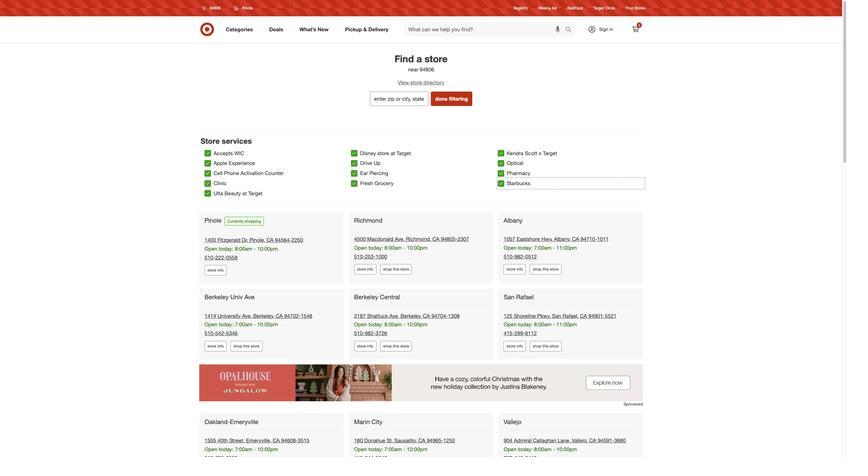 Task type: locate. For each thing, give the bounding box(es) containing it.
open down 1057
[[504, 245, 517, 251]]

info for berkeley central
[[367, 344, 373, 349]]

0 vertical spatial 94806
[[210, 6, 221, 10]]

shop this store down 5346
[[234, 344, 260, 349]]

advertisement region
[[199, 365, 643, 402]]

ad
[[552, 6, 557, 11]]

deals
[[269, 26, 283, 32]]

10:00pm inside 2187 shattuck ave, berkeley, ca 94704-1308 open today: 8:00am - 10:00pm 510-982-3726
[[407, 321, 428, 328]]

lane,
[[558, 438, 570, 444]]

10:00pm inside the 1400 fitzgerald dr, pinole, ca 94564-2250 open today: 8:00am - 10:00pm 510-222-0558
[[257, 246, 278, 252]]

8:00am inside the 4500 macdonald ave, richmond, ca 94805-2307 open today: 8:00am - 10:00pm 510-253-1000
[[385, 245, 402, 251]]

125
[[504, 313, 512, 319]]

ca inside 2187 shattuck ave, berkeley, ca 94704-1308 open today: 8:00am - 10:00pm 510-982-3726
[[423, 313, 430, 319]]

pinole inside dropdown button
[[242, 6, 253, 10]]

- inside 2187 shattuck ave, berkeley, ca 94704-1308 open today: 8:00am - 10:00pm 510-982-3726
[[403, 321, 405, 328]]

299-
[[514, 330, 525, 337]]

open down "4500"
[[354, 245, 367, 251]]

982- inside 2187 shattuck ave, berkeley, ca 94704-1308 open today: 8:00am - 10:00pm 510-982-3726
[[365, 330, 376, 337]]

shop this store button down 0512
[[530, 264, 562, 275]]

today: inside 1555 40th street, emeryville, ca 94608-3515 open today: 7:00am - 10:00pm
[[219, 446, 233, 453]]

94806 inside dropdown button
[[210, 6, 221, 10]]

7:00am inside "1414 university ave, berkeley, ca 94702-1548 open today: 7:00am - 10:00pm 510-542-5346"
[[235, 321, 252, 328]]

today: inside the 4500 macdonald ave, richmond, ca 94805-2307 open today: 8:00am - 10:00pm 510-253-1000
[[369, 245, 383, 251]]

info down 222-
[[217, 268, 224, 273]]

at right disney
[[391, 150, 395, 156]]

open down 1555 at the bottom of page
[[205, 446, 217, 453]]

store info link down 222-
[[205, 265, 227, 276]]

oakland-emeryville link
[[205, 418, 260, 426]]

ca inside 180 donahue st, sausalito, ca 94965-1250 open today: 7:00am - 10:00pm
[[418, 438, 425, 444]]

ca right pinole,
[[267, 237, 274, 243]]

7:00am for st,
[[385, 446, 402, 453]]

- inside "1414 university ave, berkeley, ca 94702-1548 open today: 7:00am - 10:00pm 510-542-5346"
[[254, 321, 256, 328]]

this for berkeley univ ave
[[243, 344, 250, 349]]

eastshore
[[517, 236, 540, 242]]

store info down 510-982-0512 link
[[507, 267, 523, 272]]

marin city link
[[354, 418, 384, 426]]

ca right vallejo, at the bottom right of the page
[[589, 438, 596, 444]]

1 vertical spatial find
[[395, 53, 414, 65]]

1 berkeley, from the left
[[253, 313, 274, 319]]

- inside 1555 40th street, emeryville, ca 94608-3515 open today: 7:00am - 10:00pm
[[254, 446, 256, 453]]

ca inside "904 admiral callaghan lane, vallejo, ca 94591-3680 open today: 8:00am - 10:00pm"
[[589, 438, 596, 444]]

find stores
[[626, 6, 646, 11]]

- down 2187 shattuck ave, berkeley, ca 94704-1308 link
[[403, 321, 405, 328]]

1 vertical spatial 11:00pm
[[557, 321, 577, 328]]

8:00am for berkeley central
[[385, 321, 402, 328]]

berkeley, for berkeley central
[[401, 313, 422, 319]]

0 horizontal spatial berkeley
[[205, 293, 229, 301]]

store services group
[[205, 148, 644, 199]]

10:00pm for 94965-
[[407, 446, 428, 453]]

What can we help you find? suggestions appear below search field
[[405, 22, 567, 37]]

982- down "shattuck" on the bottom
[[365, 330, 376, 337]]

1400
[[205, 237, 216, 243]]

1 vertical spatial pinole
[[205, 217, 222, 224]]

1 11:00pm from the top
[[557, 245, 577, 251]]

1 berkeley from the left
[[205, 293, 229, 301]]

shop this store for san rafael
[[533, 344, 559, 349]]

open inside 2187 shattuck ave, berkeley, ca 94704-1308 open today: 8:00am - 10:00pm 510-982-3726
[[354, 321, 367, 328]]

shop this store down 1000
[[383, 267, 409, 272]]

info down 542-
[[217, 344, 224, 349]]

open inside the 4500 macdonald ave, richmond, ca 94805-2307 open today: 8:00am - 10:00pm 510-253-1000
[[354, 245, 367, 251]]

search
[[562, 27, 578, 33]]

7:00am up 5346
[[235, 321, 252, 328]]

target circle
[[593, 6, 615, 11]]

ca left 94805-
[[432, 236, 440, 242]]

ave, inside 2187 shattuck ave, berkeley, ca 94704-1308 open today: 8:00am - 10:00pm 510-982-3726
[[389, 313, 399, 319]]

open inside 1555 40th street, emeryville, ca 94608-3515 open today: 7:00am - 10:00pm
[[205, 446, 217, 453]]

7:00am
[[534, 245, 552, 251], [235, 321, 252, 328], [235, 446, 252, 453], [385, 446, 402, 453]]

0 horizontal spatial find
[[395, 53, 414, 65]]

510- inside the 1400 fitzgerald dr, pinole, ca 94564-2250 open today: 8:00am - 10:00pm 510-222-0558
[[205, 254, 215, 261]]

8:00am up 1000
[[385, 245, 402, 251]]

510- down "4500"
[[354, 253, 365, 260]]

shop this store down 3726
[[383, 344, 409, 349]]

510- inside the 4500 macdonald ave, richmond, ca 94805-2307 open today: 8:00am - 10:00pm 510-253-1000
[[354, 253, 365, 260]]

1555 40th street, emeryville, ca 94608-3515 open today: 7:00am - 10:00pm
[[205, 438, 309, 453]]

pinole up the categories link
[[242, 6, 253, 10]]

shop down 5346
[[234, 344, 242, 349]]

1 horizontal spatial pinole
[[242, 6, 253, 10]]

- inside the 1057 eastshore hwy, albany, ca 94710-1011 open today: 7:00am - 11:00pm 510-982-0512
[[553, 245, 555, 251]]

store right a
[[425, 53, 448, 65]]

find stores link
[[626, 5, 646, 11]]

shop for berkeley univ ave
[[234, 344, 242, 349]]

- for 2187 shattuck ave, berkeley, ca 94704-1308 open today: 8:00am - 10:00pm 510-982-3726
[[403, 321, 405, 328]]

today: inside 2187 shattuck ave, berkeley, ca 94704-1308 open today: 8:00am - 10:00pm 510-982-3726
[[369, 321, 383, 328]]

10:00pm inside "1414 university ave, berkeley, ca 94702-1548 open today: 7:00am - 10:00pm 510-542-5346"
[[257, 321, 278, 328]]

shop this store button down 5346
[[231, 341, 262, 352]]

today: for 180 donahue st, sausalito, ca 94965-1250 open today: 7:00am - 10:00pm
[[369, 446, 383, 453]]

store info
[[357, 267, 373, 272], [507, 267, 523, 272], [207, 268, 224, 273], [207, 344, 224, 349], [357, 344, 373, 349], [507, 344, 523, 349]]

8:00am down pkwy,
[[534, 321, 552, 328]]

415-
[[504, 330, 514, 337]]

1 vertical spatial 982-
[[365, 330, 376, 337]]

disney store at target
[[360, 150, 411, 156]]

shop this store button for berkeley central
[[380, 341, 412, 352]]

open inside the 1400 fitzgerald dr, pinole, ca 94564-2250 open today: 8:00am - 10:00pm 510-222-0558
[[205, 246, 217, 252]]

ear
[[360, 170, 368, 177]]

shoreline
[[514, 313, 536, 319]]

sign in
[[599, 26, 613, 32]]

1 horizontal spatial at
[[391, 150, 395, 156]]

x
[[539, 150, 542, 156]]

target for ulta beauty at target
[[248, 190, 263, 197]]

982- for berkeley central
[[365, 330, 376, 337]]

san rafael link
[[504, 293, 535, 301]]

marin city
[[354, 418, 383, 426]]

ca inside the 1057 eastshore hwy, albany, ca 94710-1011 open today: 7:00am - 11:00pm 510-982-0512
[[572, 236, 579, 242]]

- down the callaghan
[[553, 446, 555, 453]]

510-982-3726 link
[[354, 330, 387, 337]]

94805-
[[441, 236, 458, 242]]

10:00pm down 904 admiral callaghan lane, vallejo, ca 94591-3680 link
[[557, 446, 577, 453]]

open inside 180 donahue st, sausalito, ca 94965-1250 open today: 7:00am - 10:00pm
[[354, 446, 367, 453]]

ave,
[[395, 236, 405, 242], [242, 313, 252, 319], [389, 313, 399, 319]]

or
[[396, 96, 401, 102]]

shop down '6112' on the right bottom of the page
[[533, 344, 542, 349]]

3726
[[376, 330, 387, 337]]

- down the 1555 40th street, emeryville, ca 94608-3515 link
[[254, 446, 256, 453]]

2 berkeley from the left
[[354, 293, 378, 301]]

ave, inside the 4500 macdonald ave, richmond, ca 94805-2307 open today: 8:00am - 10:00pm 510-253-1000
[[395, 236, 405, 242]]

1 horizontal spatial berkeley,
[[401, 313, 422, 319]]

ave, right "shattuck" on the bottom
[[389, 313, 399, 319]]

7:00am inside 180 donahue st, sausalito, ca 94965-1250 open today: 7:00am - 10:00pm
[[385, 446, 402, 453]]

94965-
[[427, 438, 443, 444]]

shop down 3726
[[383, 344, 392, 349]]

1 vertical spatial 94806
[[420, 66, 434, 73]]

open down 1400
[[205, 246, 217, 252]]

510- inside 2187 shattuck ave, berkeley, ca 94704-1308 open today: 8:00am - 10:00pm 510-982-3726
[[354, 330, 365, 337]]

today: down donahue
[[369, 446, 383, 453]]

store info link down the 299-
[[504, 341, 526, 352]]

store down 2187 shattuck ave, berkeley, ca 94704-1308 open today: 8:00am - 10:00pm 510-982-3726 at the bottom of page
[[400, 344, 409, 349]]

store info link for berkeley univ ave
[[205, 341, 227, 352]]

pharmacy
[[507, 170, 530, 177]]

berkeley, left 94704-
[[401, 313, 422, 319]]

0 vertical spatial pinole
[[242, 6, 253, 10]]

store down the 4500 macdonald ave, richmond, ca 94805-2307 open today: 8:00am - 10:00pm 510-253-1000
[[400, 267, 409, 272]]

11:00pm down albany,
[[557, 245, 577, 251]]

sausalito,
[[394, 438, 417, 444]]

1 horizontal spatial berkeley
[[354, 293, 378, 301]]

shattuck
[[367, 313, 388, 319]]

pinole,
[[250, 237, 265, 243]]

0558
[[226, 254, 238, 261]]

10:00pm down sausalito,
[[407, 446, 428, 453]]

5346
[[226, 330, 238, 337]]

510- inside the 1057 eastshore hwy, albany, ca 94710-1011 open today: 7:00am - 11:00pm 510-982-0512
[[504, 253, 514, 260]]

0 horizontal spatial 94806
[[210, 6, 221, 10]]

today: inside the 1400 fitzgerald dr, pinole, ca 94564-2250 open today: 8:00am - 10:00pm 510-222-0558
[[219, 246, 233, 252]]

categories
[[226, 26, 253, 32]]

berkeley inside "link"
[[354, 293, 378, 301]]

counter
[[265, 170, 284, 177]]

ear piercing
[[360, 170, 388, 177]]

2 11:00pm from the top
[[557, 321, 577, 328]]

- inside the 4500 macdonald ave, richmond, ca 94805-2307 open today: 8:00am - 10:00pm 510-253-1000
[[403, 245, 405, 251]]

510- for albany
[[504, 253, 514, 260]]

ave, left richmond,
[[395, 236, 405, 242]]

done
[[435, 96, 448, 102]]

510- down 1400
[[205, 254, 215, 261]]

0 vertical spatial san
[[504, 293, 515, 301]]

180 donahue st, sausalito, ca 94965-1250 link
[[354, 438, 455, 444]]

info for san rafael
[[517, 344, 523, 349]]

0 vertical spatial 982-
[[514, 253, 525, 260]]

info down 253-
[[367, 267, 373, 272]]

ca inside the 1400 fitzgerald dr, pinole, ca 94564-2250 open today: 8:00am - 10:00pm 510-222-0558
[[267, 237, 274, 243]]

10:00pm down emeryville,
[[257, 446, 278, 453]]

0 vertical spatial at
[[391, 150, 395, 156]]

ca inside "1414 university ave, berkeley, ca 94702-1548 open today: 7:00am - 10:00pm 510-542-5346"
[[276, 313, 283, 319]]

1 horizontal spatial 982-
[[514, 253, 525, 260]]

2187
[[354, 313, 366, 319]]

1 horizontal spatial san
[[552, 313, 561, 319]]

view store directory link
[[193, 79, 649, 86]]

222-
[[215, 254, 226, 261]]

today: inside the 1057 eastshore hwy, albany, ca 94710-1011 open today: 7:00am - 11:00pm 510-982-0512
[[518, 245, 533, 251]]

-
[[403, 245, 405, 251], [553, 245, 555, 251], [254, 246, 256, 252], [254, 321, 256, 328], [403, 321, 405, 328], [553, 321, 555, 328], [254, 446, 256, 453], [403, 446, 405, 453], [553, 446, 555, 453]]

find inside find a store near 94806
[[395, 53, 414, 65]]

albany,
[[554, 236, 571, 242]]

store
[[201, 136, 220, 145]]

store info down 510-982-3726 link in the left bottom of the page
[[357, 344, 373, 349]]

10:00pm inside 180 donahue st, sausalito, ca 94965-1250 open today: 7:00am - 10:00pm
[[407, 446, 428, 453]]

shopping
[[245, 219, 261, 224]]

8:00am up 3726
[[385, 321, 402, 328]]

0 horizontal spatial at
[[242, 190, 247, 197]]

- inside the 1400 fitzgerald dr, pinole, ca 94564-2250 open today: 8:00am - 10:00pm 510-222-0558
[[254, 246, 256, 252]]

1 horizontal spatial 94806
[[420, 66, 434, 73]]

ave, for richmond
[[395, 236, 405, 242]]

982- inside the 1057 eastshore hwy, albany, ca 94710-1011 open today: 7:00am - 11:00pm 510-982-0512
[[514, 253, 525, 260]]

today: down "shattuck" on the bottom
[[369, 321, 383, 328]]

open inside the 1057 eastshore hwy, albany, ca 94710-1011 open today: 7:00am - 11:00pm 510-982-0512
[[504, 245, 517, 251]]

94806 left pinole dropdown button
[[210, 6, 221, 10]]

store info for berkeley univ ave
[[207, 344, 224, 349]]

today: for 1555 40th street, emeryville, ca 94608-3515 open today: 7:00am - 10:00pm
[[219, 446, 233, 453]]

today: inside 180 donahue st, sausalito, ca 94965-1250 open today: 7:00am - 10:00pm
[[369, 446, 383, 453]]

store down 253-
[[357, 267, 366, 272]]

target for disney store at target
[[397, 150, 411, 156]]

1 vertical spatial at
[[242, 190, 247, 197]]

open for 1057 eastshore hwy, albany, ca 94710-1011 open today: 7:00am - 11:00pm 510-982-0512
[[504, 245, 517, 251]]

- down 1057 eastshore hwy, albany, ca 94710-1011 link
[[553, 245, 555, 251]]

san right pkwy,
[[552, 313, 561, 319]]

11:00pm
[[557, 245, 577, 251], [557, 321, 577, 328]]

san left rafael
[[504, 293, 515, 301]]

0 vertical spatial find
[[626, 6, 633, 11]]

982- down eastshore
[[514, 253, 525, 260]]

store info link for berkeley central
[[354, 341, 376, 352]]

albany link
[[504, 217, 524, 224]]

today: inside "1414 university ave, berkeley, ca 94702-1548 open today: 7:00am - 10:00pm 510-542-5346"
[[219, 321, 233, 328]]

san
[[504, 293, 515, 301], [552, 313, 561, 319]]

store info down the 299-
[[507, 344, 523, 349]]

982-
[[514, 253, 525, 260], [365, 330, 376, 337]]

store down 125 shoreline pkwy, san rafael, ca 94901-5521 open today: 8:00am - 11:00pm 415-299-6112
[[550, 344, 559, 349]]

this down 125 shoreline pkwy, san rafael, ca 94901-5521 open today: 8:00am - 11:00pm 415-299-6112
[[543, 344, 549, 349]]

0 horizontal spatial san
[[504, 293, 515, 301]]

8:00am inside 2187 shattuck ave, berkeley, ca 94704-1308 open today: 8:00am - 10:00pm 510-982-3726
[[385, 321, 402, 328]]

Kendra Scott x Target checkbox
[[498, 150, 504, 157]]

shop this store button down 3726
[[380, 341, 412, 352]]

store info down 542-
[[207, 344, 224, 349]]

find for stores
[[626, 6, 633, 11]]

info down 510-982-0512 link
[[517, 267, 523, 272]]

shop this store down 0512
[[533, 267, 559, 272]]

Drive Up checkbox
[[351, 160, 358, 167]]

piercing
[[369, 170, 388, 177]]

7:00am inside 1555 40th street, emeryville, ca 94608-3515 open today: 7:00am - 10:00pm
[[235, 446, 252, 453]]

0 vertical spatial 11:00pm
[[557, 245, 577, 251]]

ca inside the 4500 macdonald ave, richmond, ca 94805-2307 open today: 8:00am - 10:00pm 510-253-1000
[[432, 236, 440, 242]]

berkeley up 2187
[[354, 293, 378, 301]]

0512
[[525, 253, 537, 260]]

today: down fitzgerald
[[219, 246, 233, 252]]

8:00am
[[385, 245, 402, 251], [235, 246, 252, 252], [385, 321, 402, 328], [534, 321, 552, 328], [534, 446, 552, 453]]

8:00am inside the 1400 fitzgerald dr, pinole, ca 94564-2250 open today: 8:00am - 10:00pm 510-222-0558
[[235, 246, 252, 252]]

open down 1414
[[205, 321, 217, 328]]

store inside group
[[377, 150, 389, 156]]

ca for 1400 fitzgerald dr, pinole, ca 94564-2250 open today: 8:00am - 10:00pm 510-222-0558
[[267, 237, 274, 243]]

open for 4500 macdonald ave, richmond, ca 94805-2307 open today: 8:00am - 10:00pm 510-253-1000
[[354, 245, 367, 251]]

ca inside 1555 40th street, emeryville, ca 94608-3515 open today: 7:00am - 10:00pm
[[273, 438, 280, 444]]

berkeley, inside 2187 shattuck ave, berkeley, ca 94704-1308 open today: 8:00am - 10:00pm 510-982-3726
[[401, 313, 422, 319]]

1 vertical spatial san
[[552, 313, 561, 319]]

phone
[[224, 170, 239, 177]]

store services
[[201, 136, 252, 145]]

ave, for berkeley central
[[389, 313, 399, 319]]

1 horizontal spatial find
[[626, 6, 633, 11]]

kendra scott x target
[[507, 150, 557, 156]]

8:00am down dr, on the left bottom of page
[[235, 246, 252, 252]]

11:00pm inside the 1057 eastshore hwy, albany, ca 94710-1011 open today: 7:00am - 11:00pm 510-982-0512
[[557, 245, 577, 251]]

this for berkeley central
[[393, 344, 399, 349]]

10:00pm inside the 4500 macdonald ave, richmond, ca 94805-2307 open today: 8:00am - 10:00pm 510-253-1000
[[407, 245, 428, 251]]

today: down 40th
[[219, 446, 233, 453]]

grocery
[[375, 180, 394, 187]]

ca inside 125 shoreline pkwy, san rafael, ca 94901-5521 open today: 8:00am - 11:00pm 415-299-6112
[[580, 313, 587, 319]]

ca left 94704-
[[423, 313, 430, 319]]

pickup & delivery
[[345, 26, 389, 32]]

94806
[[210, 6, 221, 10], [420, 66, 434, 73]]

today: down admiral
[[518, 446, 533, 453]]

find left stores
[[626, 6, 633, 11]]

today: for 1400 fitzgerald dr, pinole, ca 94564-2250 open today: 8:00am - 10:00pm 510-222-0558
[[219, 246, 233, 252]]

sign
[[599, 26, 608, 32]]

2 berkeley, from the left
[[401, 313, 422, 319]]

university
[[218, 313, 241, 319]]

- inside 180 donahue st, sausalito, ca 94965-1250 open today: 7:00am - 10:00pm
[[403, 446, 405, 453]]

11:00pm inside 125 shoreline pkwy, san rafael, ca 94901-5521 open today: 8:00am - 11:00pm 415-299-6112
[[557, 321, 577, 328]]

currently
[[228, 219, 244, 224]]

ca for 1555 40th street, emeryville, ca 94608-3515 open today: 7:00am - 10:00pm
[[273, 438, 280, 444]]

store info down 253-
[[357, 267, 373, 272]]

berkeley, inside "1414 university ave, berkeley, ca 94702-1548 open today: 7:00am - 10:00pm 510-542-5346"
[[253, 313, 274, 319]]

open up 415-
[[504, 321, 517, 328]]

- for 1414 university ave, berkeley, ca 94702-1548 open today: 7:00am - 10:00pm 510-542-5346
[[254, 321, 256, 328]]

today: down macdonald
[[369, 245, 383, 251]]

scott
[[525, 150, 537, 156]]

info down the 299-
[[517, 344, 523, 349]]

open for 180 donahue st, sausalito, ca 94965-1250 open today: 7:00am - 10:00pm
[[354, 446, 367, 453]]

ca for 2187 shattuck ave, berkeley, ca 94704-1308 open today: 8:00am - 10:00pm 510-982-3726
[[423, 313, 430, 319]]

904 admiral callaghan lane, vallejo, ca 94591-3680 link
[[504, 438, 626, 444]]

94806 down a
[[420, 66, 434, 73]]

shop this store down '6112' on the right bottom of the page
[[533, 344, 559, 349]]

richmond
[[354, 217, 383, 224]]

510- inside "1414 university ave, berkeley, ca 94702-1548 open today: 7:00am - 10:00pm 510-542-5346"
[[205, 330, 215, 337]]

982- for albany
[[514, 253, 525, 260]]

10:00pm down pinole,
[[257, 246, 278, 252]]

open down 2187
[[354, 321, 367, 328]]

0 horizontal spatial 982-
[[365, 330, 376, 337]]

today: for 2187 shattuck ave, berkeley, ca 94704-1308 open today: 8:00am - 10:00pm 510-982-3726
[[369, 321, 383, 328]]

2
[[638, 23, 640, 27]]

10:00pm inside 1555 40th street, emeryville, ca 94608-3515 open today: 7:00am - 10:00pm
[[257, 446, 278, 453]]

Fresh Grocery checkbox
[[351, 180, 358, 187]]

10:00pm down richmond,
[[407, 245, 428, 251]]

info down 510-982-3726 link in the left bottom of the page
[[367, 344, 373, 349]]

today: for 1057 eastshore hwy, albany, ca 94710-1011 open today: 7:00am - 11:00pm 510-982-0512
[[518, 245, 533, 251]]

st,
[[387, 438, 393, 444]]

0 horizontal spatial berkeley,
[[253, 313, 274, 319]]

shop down 1000
[[383, 267, 392, 272]]

7:00am inside the 1057 eastshore hwy, albany, ca 94710-1011 open today: 7:00am - 11:00pm 510-982-0512
[[534, 245, 552, 251]]

10:00pm down 1414 university ave, berkeley, ca 94702-1548 link on the left bottom
[[257, 321, 278, 328]]

- down '125 shoreline pkwy, san rafael, ca 94901-5521' link
[[553, 321, 555, 328]]

shop this store for berkeley central
[[383, 344, 409, 349]]

store up up
[[377, 150, 389, 156]]

1011
[[597, 236, 609, 242]]

510- for pinole
[[205, 254, 215, 261]]

10:00pm down 2187 shattuck ave, berkeley, ca 94704-1308 link
[[407, 321, 428, 328]]

berkeley up 1414
[[205, 293, 229, 301]]

find for a
[[395, 53, 414, 65]]

at for beauty
[[242, 190, 247, 197]]

today: down shoreline
[[518, 321, 533, 328]]

berkeley, down ave
[[253, 313, 274, 319]]

shop this store button for albany
[[530, 264, 562, 275]]

125 shoreline pkwy, san rafael, ca 94901-5521 open today: 8:00am - 11:00pm 415-299-6112
[[504, 313, 617, 337]]

94591-
[[598, 438, 614, 444]]

open inside "1414 university ave, berkeley, ca 94702-1548 open today: 7:00am - 10:00pm 510-542-5346"
[[205, 321, 217, 328]]

disney
[[360, 150, 376, 156]]

target for kendra scott x target
[[543, 150, 557, 156]]

510-
[[354, 253, 365, 260], [504, 253, 514, 260], [205, 254, 215, 261], [205, 330, 215, 337], [354, 330, 365, 337]]

- down 1400 fitzgerald dr, pinole, ca 94564-2250 link
[[254, 246, 256, 252]]

Apple Experience checkbox
[[205, 160, 211, 167]]

san inside 125 shoreline pkwy, san rafael, ca 94901-5521 open today: 8:00am - 11:00pm 415-299-6112
[[552, 313, 561, 319]]

8:00am down the callaghan
[[534, 446, 552, 453]]

1057 eastshore hwy, albany, ca 94710-1011 open today: 7:00am - 11:00pm 510-982-0512
[[504, 236, 609, 260]]

1000
[[376, 253, 387, 260]]

510- down 1057
[[504, 253, 514, 260]]

today: for 1414 university ave, berkeley, ca 94702-1548 open today: 7:00am - 10:00pm 510-542-5346
[[219, 321, 233, 328]]

state
[[413, 96, 424, 102]]

- down 4500 macdonald ave, richmond, ca 94805-2307 link at bottom
[[403, 245, 405, 251]]

ca right rafael,
[[580, 313, 587, 319]]

shop this store button down '6112' on the right bottom of the page
[[530, 341, 562, 352]]

shop this store
[[383, 267, 409, 272], [533, 267, 559, 272], [234, 344, 260, 349], [383, 344, 409, 349], [533, 344, 559, 349]]

- down 1414 university ave, berkeley, ca 94702-1548 link on the left bottom
[[254, 321, 256, 328]]

ave, inside "1414 university ave, berkeley, ca 94702-1548 open today: 7:00am - 10:00pm 510-542-5346"
[[242, 313, 252, 319]]

7:00am down st,
[[385, 446, 402, 453]]

40th
[[218, 438, 228, 444]]

fresh
[[360, 180, 373, 187]]

store info link down 510-982-3726 link in the left bottom of the page
[[354, 341, 376, 352]]



Task type: vqa. For each thing, say whether or not it's contained in the screenshot.


Task type: describe. For each thing, give the bounding box(es) containing it.
94806 inside find a store near 94806
[[420, 66, 434, 73]]

done filtering
[[435, 96, 468, 102]]

1555
[[205, 438, 216, 444]]

Ulta Beauty at Target checkbox
[[205, 190, 211, 197]]

san inside san rafael link
[[504, 293, 515, 301]]

open inside "904 admiral callaghan lane, vallejo, ca 94591-3680 open today: 8:00am - 10:00pm"
[[504, 446, 517, 453]]

Accepts WIC checkbox
[[205, 150, 211, 157]]

ca for 1414 university ave, berkeley, ca 94702-1548 open today: 7:00am - 10:00pm 510-542-5346
[[276, 313, 283, 319]]

&
[[363, 26, 367, 32]]

cell phone activation counter
[[214, 170, 284, 177]]

store down 510-982-0512 link
[[507, 267, 516, 272]]

8:00am inside "904 admiral callaghan lane, vallejo, ca 94591-3680 open today: 8:00am - 10:00pm"
[[534, 446, 552, 453]]

new
[[318, 26, 329, 32]]

510- for berkeley central
[[354, 330, 365, 337]]

94564-
[[275, 237, 292, 243]]

today: for 4500 macdonald ave, richmond, ca 94805-2307 open today: 8:00am - 10:00pm 510-253-1000
[[369, 245, 383, 251]]

info for pinole
[[217, 268, 224, 273]]

store down the 1057 eastshore hwy, albany, ca 94710-1011 open today: 7:00am - 11:00pm 510-982-0512
[[550, 267, 559, 272]]

store down "1414 university ave, berkeley, ca 94702-1548 open today: 7:00am - 10:00pm 510-542-5346"
[[251, 344, 260, 349]]

7:00am for ave,
[[235, 321, 252, 328]]

7:00am for hwy,
[[534, 245, 552, 251]]

store down 510-982-3726 link in the left bottom of the page
[[357, 344, 366, 349]]

accepts
[[214, 150, 233, 156]]

richmond link
[[354, 217, 384, 224]]

ca for 1057 eastshore hwy, albany, ca 94710-1011 open today: 7:00am - 11:00pm 510-982-0512
[[572, 236, 579, 242]]

berkeley, for berkeley univ ave
[[253, 313, 274, 319]]

deals link
[[264, 22, 291, 37]]

target circle link
[[593, 5, 615, 11]]

94608-
[[281, 438, 298, 444]]

10:00pm inside "904 admiral callaghan lane, vallejo, ca 94591-3680 open today: 8:00am - 10:00pm"
[[557, 446, 577, 453]]

open for 1555 40th street, emeryville, ca 94608-3515 open today: 7:00am - 10:00pm
[[205, 446, 217, 453]]

- for 1057 eastshore hwy, albany, ca 94710-1011 open today: 7:00am - 11:00pm 510-982-0512
[[553, 245, 555, 251]]

circle
[[605, 6, 615, 11]]

6112
[[525, 330, 537, 337]]

1400 fitzgerald dr, pinole, ca 94564-2250 open today: 8:00am - 10:00pm 510-222-0558
[[205, 237, 303, 261]]

510- for berkeley univ ave
[[205, 330, 215, 337]]

8:00am inside 125 shoreline pkwy, san rafael, ca 94901-5521 open today: 8:00am - 11:00pm 415-299-6112
[[534, 321, 552, 328]]

open for 1414 university ave, berkeley, ca 94702-1548 open today: 7:00am - 10:00pm 510-542-5346
[[205, 321, 217, 328]]

richmond,
[[406, 236, 431, 242]]

albany
[[504, 217, 523, 224]]

0 horizontal spatial pinole
[[205, 217, 222, 224]]

store down 415-
[[507, 344, 516, 349]]

4500 macdonald ave, richmond, ca 94805-2307 open today: 8:00am - 10:00pm 510-253-1000
[[354, 236, 469, 260]]

redcard link
[[567, 5, 583, 11]]

510- for richmond
[[354, 253, 365, 260]]

weekly ad link
[[538, 5, 557, 11]]

berkeley for berkeley central
[[354, 293, 378, 301]]

oakland-
[[205, 418, 230, 426]]

done filtering button
[[431, 92, 472, 106]]

1414 university ave, berkeley, ca 94702-1548 open today: 7:00am - 10:00pm 510-542-5346
[[205, 313, 312, 337]]

10:00pm for 94564-
[[257, 246, 278, 252]]

at for store
[[391, 150, 395, 156]]

ave, for berkeley univ ave
[[242, 313, 252, 319]]

currently shopping
[[228, 219, 261, 224]]

Optical checkbox
[[498, 160, 504, 167]]

berkeley univ ave
[[205, 293, 255, 301]]

store info for san rafael
[[507, 344, 523, 349]]

1308
[[448, 313, 460, 319]]

- for 1400 fitzgerald dr, pinole, ca 94564-2250 open today: 8:00am - 10:00pm 510-222-0558
[[254, 246, 256, 252]]

store down 222-
[[207, 268, 216, 273]]

this for san rafael
[[543, 344, 549, 349]]

10:00pm for 94608-
[[257, 446, 278, 453]]

zip
[[388, 96, 395, 102]]

experience
[[229, 160, 255, 167]]

fresh grocery
[[360, 180, 394, 187]]

1057
[[504, 236, 515, 242]]

enter
[[374, 96, 386, 102]]

10:00pm for 94704-
[[407, 321, 428, 328]]

94901-
[[588, 313, 605, 319]]

today: inside 125 shoreline pkwy, san rafael, ca 94901-5521 open today: 8:00am - 11:00pm 415-299-6112
[[518, 321, 533, 328]]

8:00am for pinole
[[235, 246, 252, 252]]

ca for 180 donahue st, sausalito, ca 94965-1250 open today: 7:00am - 10:00pm
[[418, 438, 425, 444]]

2250
[[292, 237, 303, 243]]

store info for richmond
[[357, 267, 373, 272]]

Cell Phone Activation Counter checkbox
[[205, 170, 211, 177]]

10:00pm for 94805-
[[407, 245, 428, 251]]

what's new
[[300, 26, 329, 32]]

find a store near 94806
[[395, 53, 448, 73]]

ca for 4500 macdonald ave, richmond, ca 94805-2307 open today: 8:00am - 10:00pm 510-253-1000
[[432, 236, 440, 242]]

1400 fitzgerald dr, pinole, ca 94564-2250 link
[[205, 237, 303, 243]]

berkeley for berkeley univ ave
[[205, 293, 229, 301]]

drive
[[360, 160, 372, 167]]

1548
[[301, 313, 312, 319]]

beauty
[[224, 190, 241, 197]]

2 link
[[629, 22, 643, 37]]

- for 1555 40th street, emeryville, ca 94608-3515 open today: 7:00am - 10:00pm
[[254, 446, 256, 453]]

services
[[222, 136, 252, 145]]

shop for san rafael
[[533, 344, 542, 349]]

rafael
[[516, 293, 534, 301]]

this for albany
[[543, 267, 549, 272]]

ave
[[244, 293, 255, 301]]

optical
[[507, 160, 523, 167]]

Clinic checkbox
[[205, 180, 211, 187]]

510-222-0558 link
[[205, 254, 238, 261]]

store info link for richmond
[[354, 264, 376, 275]]

shop this store for berkeley univ ave
[[234, 344, 260, 349]]

filtering
[[449, 96, 468, 102]]

delivery
[[368, 26, 389, 32]]

shop this store button for berkeley univ ave
[[231, 341, 262, 352]]

- for 180 donahue st, sausalito, ca 94965-1250 open today: 7:00am - 10:00pm
[[403, 446, 405, 453]]

cell
[[214, 170, 223, 177]]

shop this store button for richmond
[[380, 264, 412, 275]]

3515
[[298, 438, 309, 444]]

open for 1400 fitzgerald dr, pinole, ca 94564-2250 open today: 8:00am - 10:00pm 510-222-0558
[[205, 246, 217, 252]]

Starbucks checkbox
[[498, 180, 504, 187]]

open inside 125 shoreline pkwy, san rafael, ca 94901-5521 open today: 8:00am - 11:00pm 415-299-6112
[[504, 321, 517, 328]]

- inside 125 shoreline pkwy, san rafael, ca 94901-5521 open today: 8:00am - 11:00pm 415-299-6112
[[553, 321, 555, 328]]

shop this store button for san rafael
[[530, 341, 562, 352]]

san rafael
[[504, 293, 534, 301]]

- inside "904 admiral callaghan lane, vallejo, ca 94591-3680 open today: 8:00am - 10:00pm"
[[553, 446, 555, 453]]

5521
[[605, 313, 617, 319]]

- for 4500 macdonald ave, richmond, ca 94805-2307 open today: 8:00am - 10:00pm 510-253-1000
[[403, 245, 405, 251]]

univ
[[230, 293, 243, 301]]

10:00pm for 94702-
[[257, 321, 278, 328]]

open for 2187 shattuck ave, berkeley, ca 94704-1308 open today: 8:00am - 10:00pm 510-982-3726
[[354, 321, 367, 328]]

Pharmacy checkbox
[[498, 170, 504, 177]]

510-982-0512 link
[[504, 253, 537, 260]]

shop this store for albany
[[533, 267, 559, 272]]

info for richmond
[[367, 267, 373, 272]]

shop this store for richmond
[[383, 267, 409, 272]]

info for berkeley univ ave
[[217, 344, 224, 349]]

store info for pinole
[[207, 268, 224, 273]]

7:00am for street,
[[235, 446, 252, 453]]

emeryville,
[[246, 438, 271, 444]]

macdonald
[[367, 236, 393, 242]]

shop for albany
[[533, 267, 542, 272]]

kendra
[[507, 150, 523, 156]]

ulta
[[214, 190, 223, 197]]

store info link for albany
[[504, 264, 526, 275]]

2187 shattuck ave, berkeley, ca 94704-1308 link
[[354, 313, 460, 319]]

pickup
[[345, 26, 362, 32]]

berkeley central link
[[354, 293, 401, 301]]

store down 542-
[[207, 344, 216, 349]]

Disney store at Target checkbox
[[351, 150, 358, 157]]

this for richmond
[[393, 267, 399, 272]]

clinic
[[214, 180, 227, 187]]

store info for berkeley central
[[357, 344, 373, 349]]

dr,
[[242, 237, 248, 243]]

pkwy,
[[537, 313, 551, 319]]

info for albany
[[517, 267, 523, 272]]

store info for albany
[[507, 267, 523, 272]]

store inside find a store near 94806
[[425, 53, 448, 65]]

vallejo
[[504, 418, 521, 426]]

542-
[[215, 330, 226, 337]]

weekly
[[538, 6, 551, 11]]

shop for berkeley central
[[383, 344, 392, 349]]

today: inside "904 admiral callaghan lane, vallejo, ca 94591-3680 open today: 8:00am - 10:00pm"
[[518, 446, 533, 453]]

store right view
[[410, 79, 422, 86]]

city
[[372, 418, 383, 426]]

store info link for san rafael
[[504, 341, 526, 352]]

1555 40th street, emeryville, ca 94608-3515 link
[[205, 438, 309, 444]]

city,
[[402, 96, 411, 102]]

Ear Piercing checkbox
[[351, 170, 358, 177]]

store info link for pinole
[[205, 265, 227, 276]]

8:00am for richmond
[[385, 245, 402, 251]]

enter zip or city, state button
[[370, 92, 428, 106]]

activation
[[241, 170, 264, 177]]

shop for richmond
[[383, 267, 392, 272]]

oakland-emeryville
[[205, 418, 258, 426]]



